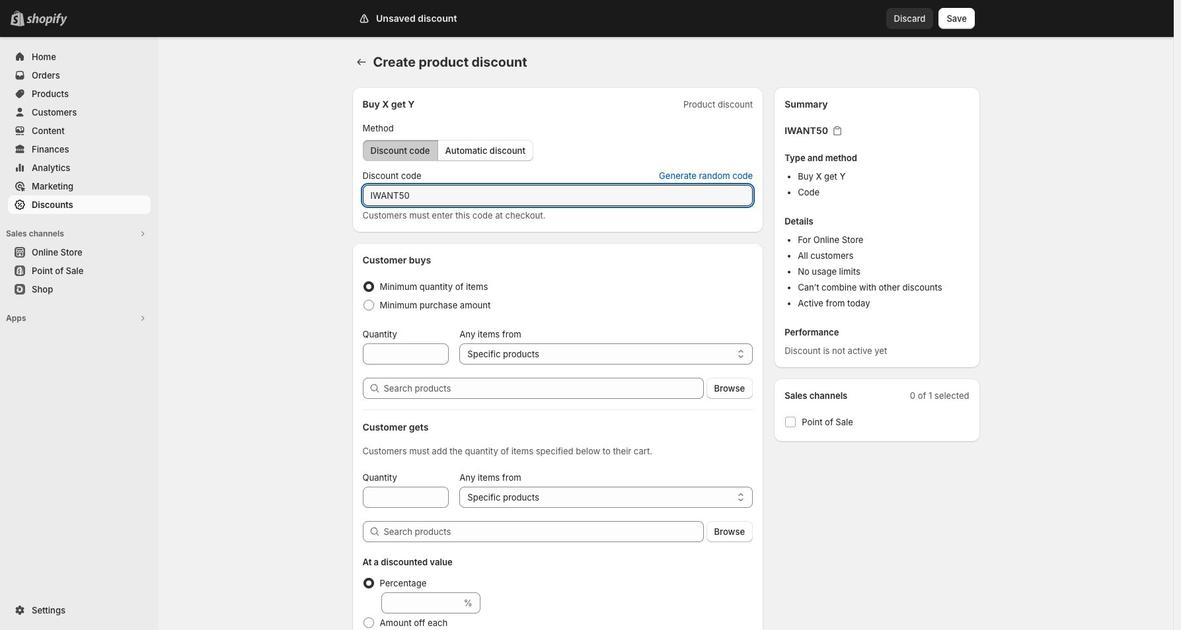 Task type: describe. For each thing, give the bounding box(es) containing it.
Search products text field
[[384, 522, 704, 543]]

shopify image
[[26, 13, 67, 26]]

Search products text field
[[384, 378, 704, 399]]



Task type: locate. For each thing, give the bounding box(es) containing it.
None text field
[[363, 344, 449, 365], [363, 487, 449, 508], [363, 344, 449, 365], [363, 487, 449, 508]]

None text field
[[363, 185, 753, 206], [381, 593, 461, 614], [363, 185, 753, 206], [381, 593, 461, 614]]



Task type: vqa. For each thing, say whether or not it's contained in the screenshot.
0.00 text field
no



